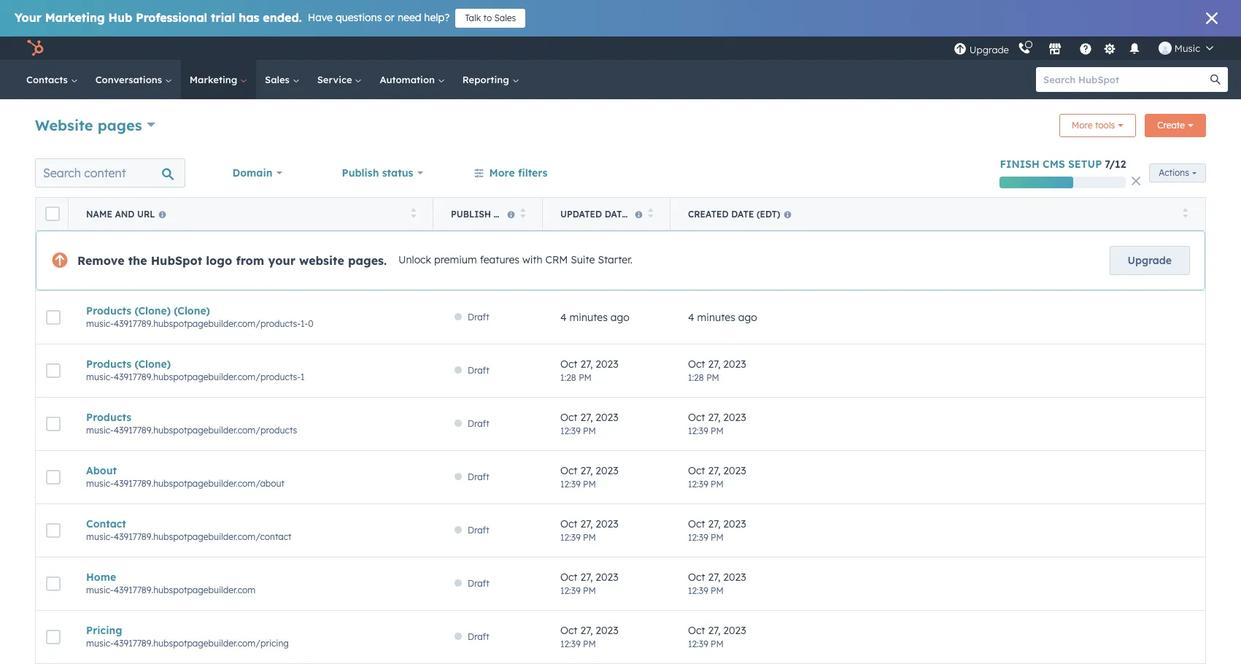 Task type: vqa. For each thing, say whether or not it's contained in the screenshot.
bottommost More
yes



Task type: describe. For each thing, give the bounding box(es) containing it.
conversations
[[95, 74, 165, 85]]

more tools button
[[1060, 114, 1137, 137]]

sales link
[[256, 60, 309, 99]]

draft for (clone)
[[468, 312, 490, 323]]

help?
[[424, 11, 450, 24]]

service
[[317, 74, 355, 85]]

oct 27, 2023 12:39 pm for about was created on oct 27, 2023 at 12:39 pm element
[[688, 464, 747, 490]]

hubspot
[[151, 253, 202, 268]]

home music-43917789.hubspotpagebuilder.com
[[86, 571, 256, 596]]

upgrade inside upgrade link
[[1128, 254, 1173, 267]]

12:39 inside pricing was updated on oct 27, 2023 element
[[561, 638, 581, 649]]

updated
[[561, 208, 602, 219]]

updated date (edt)
[[561, 208, 654, 219]]

press to sort. image for name and url
[[411, 208, 416, 218]]

remove the hubspot logo from your website pages.
[[77, 253, 387, 268]]

calling icon image
[[1018, 42, 1031, 55]]

service link
[[309, 60, 371, 99]]

2 4 from the left
[[688, 311, 695, 324]]

oct 27, 2023 12:39 pm for pricing was created on oct 27, 2023 at 12:39 pm element
[[688, 624, 747, 649]]

1:28 inside products (clone) was created on oct 27, 2023 at 1:28 pm "element"
[[688, 372, 704, 383]]

marketplaces image
[[1049, 43, 1062, 56]]

pm inside home was updated on oct 27, 2023 'element'
[[583, 585, 596, 596]]

has
[[239, 10, 259, 25]]

draft for 43917789.hubspotpagebuilder.com/pricing
[[468, 632, 490, 642]]

2023 for "contact was updated on oct 27, 2023" element
[[596, 517, 619, 530]]

help image
[[1080, 43, 1093, 56]]

pricing link
[[86, 624, 416, 637]]

about was updated on oct 27, 2023 element
[[561, 464, 653, 491]]

about link
[[86, 464, 416, 477]]

products (clone) link
[[86, 358, 416, 371]]

music- inside products (clone) (clone) music-43917789.hubspotpagebuilder.com/products-1-0
[[86, 318, 114, 329]]

the
[[128, 253, 147, 268]]

calling icon button
[[1013, 39, 1037, 58]]

press to sort. element for name and url
[[411, 208, 416, 220]]

1 ago from the left
[[611, 311, 630, 324]]

7
[[1106, 158, 1110, 171]]

press to sort. image for publish status
[[520, 208, 526, 218]]

27, inside 'element'
[[581, 571, 593, 584]]

pm inside pricing was updated on oct 27, 2023 element
[[583, 638, 596, 649]]

press to sort. element for updated date (edt)
[[648, 208, 653, 220]]

0
[[308, 318, 314, 329]]

domain button
[[223, 158, 292, 188]]

your marketing hub professional trial has ended. have questions or need help?
[[15, 10, 450, 25]]

43917789.hubspotpagebuilder.com/products- inside products (clone) music-43917789.hubspotpagebuilder.com/products-1
[[114, 372, 301, 383]]

tools
[[1096, 120, 1116, 131]]

products (clone) music-43917789.hubspotpagebuilder.com/products-1
[[86, 358, 305, 383]]

crm
[[546, 253, 568, 267]]

2023 for pricing was updated on oct 27, 2023 element
[[596, 624, 619, 637]]

music- inside products (clone) music-43917789.hubspotpagebuilder.com/products-1
[[86, 372, 114, 383]]

cms
[[1043, 158, 1066, 171]]

more filters
[[490, 166, 548, 180]]

43917789.hubspotpagebuilder.com
[[114, 585, 256, 596]]

music- for about
[[86, 478, 114, 489]]

oct 27, 2023 12:39 pm for pricing was updated on oct 27, 2023 element
[[561, 624, 619, 649]]

1:28 inside products (clone) was updated on oct 27, 2023 element
[[561, 372, 577, 383]]

oct inside pricing was created on oct 27, 2023 at 12:39 pm element
[[688, 624, 706, 637]]

press to sort. image
[[1183, 208, 1189, 218]]

1-
[[301, 318, 308, 329]]

oct inside products was updated on oct 27, 2023 element
[[561, 411, 578, 424]]

website pages
[[35, 116, 142, 134]]

close image
[[1133, 177, 1141, 185]]

draft for music-
[[468, 365, 490, 376]]

press to sort. element for created date (edt)
[[1183, 208, 1189, 220]]

music
[[1175, 42, 1201, 54]]

finish
[[1001, 158, 1040, 171]]

more tools
[[1073, 120, 1116, 131]]

name
[[86, 208, 112, 219]]

your
[[15, 10, 41, 25]]

contacts
[[26, 74, 71, 85]]

press to sort. element for publish status
[[520, 208, 526, 220]]

oct inside products (clone) was updated on oct 27, 2023 element
[[561, 357, 578, 371]]

contact music-43917789.hubspotpagebuilder.com/contact
[[86, 518, 292, 542]]

created date (edt)
[[688, 208, 781, 219]]

oct 27, 2023 1:28 pm for products (clone) was updated on oct 27, 2023 element
[[561, 357, 619, 383]]

publish status for publish status popup button
[[342, 166, 413, 180]]

website pages banner
[[35, 110, 1207, 143]]

0 horizontal spatial upgrade
[[970, 43, 1010, 55]]

from
[[236, 253, 264, 268]]

filters
[[518, 166, 548, 180]]

2023 for about was created on oct 27, 2023 at 12:39 pm element
[[724, 464, 747, 477]]

publish for publish status button
[[451, 208, 491, 219]]

talk
[[465, 12, 481, 23]]

2023 for home was created on oct 27, 2023 at 12:39 pm element
[[724, 571, 747, 584]]

43917789.hubspotpagebuilder.com/contact
[[114, 532, 292, 542]]

2023 for products was updated on oct 27, 2023 element
[[596, 411, 619, 424]]

unlock premium features with crm suite starter.
[[399, 253, 633, 267]]

music button
[[1150, 37, 1223, 60]]

products (clone) was created on oct 27, 2023 at 1:28 pm element
[[688, 357, 1189, 384]]

marketing link
[[181, 60, 256, 99]]

(clone) for products (clone) (clone)
[[135, 304, 171, 318]]

home
[[86, 571, 116, 584]]

reporting
[[463, 74, 512, 85]]

date for updated
[[605, 208, 628, 219]]

more for more tools
[[1073, 120, 1093, 131]]

actions
[[1160, 167, 1190, 178]]

automation
[[380, 74, 438, 85]]

website
[[35, 116, 93, 134]]

to
[[484, 12, 492, 23]]

oct 27, 2023 1:28 pm for products (clone) was created on oct 27, 2023 at 1:28 pm "element"
[[688, 357, 747, 383]]

2 4 minutes ago from the left
[[688, 311, 758, 324]]

home link
[[86, 571, 416, 584]]

pricing was updated on oct 27, 2023 element
[[561, 624, 653, 651]]

about
[[86, 464, 117, 477]]

notifications button
[[1123, 37, 1148, 60]]

oct inside home was updated on oct 27, 2023 'element'
[[561, 571, 578, 584]]

oct 27, 2023 12:39 pm for products was updated on oct 27, 2023 element
[[561, 411, 619, 436]]

premium
[[434, 253, 477, 267]]

12:39 inside products was updated on oct 27, 2023 element
[[561, 425, 581, 436]]

(clone) for products (clone)
[[135, 358, 171, 371]]

draft for 43917789.hubspotpagebuilder.com/contact
[[468, 525, 490, 536]]

oct inside contact was created on oct 27, 2023 at 12:39 pm element
[[688, 517, 706, 530]]

home was updated on oct 27, 2023 element
[[561, 571, 653, 598]]

talk to sales
[[465, 12, 516, 23]]

search button
[[1204, 67, 1229, 92]]

pm inside "contact was updated on oct 27, 2023" element
[[583, 532, 596, 543]]

pm inside about was updated on oct 27, 2023 element
[[583, 479, 596, 490]]

sales inside button
[[495, 12, 516, 23]]

2023 for home was updated on oct 27, 2023 'element'
[[596, 571, 619, 584]]

home was created on oct 27, 2023 at 12:39 pm element
[[688, 571, 1189, 598]]

create
[[1158, 120, 1186, 131]]

contact was updated on oct 27, 2023 element
[[561, 517, 653, 544]]

1 4 minutes ago from the left
[[561, 311, 630, 324]]

pm inside products (clone) was updated on oct 27, 2023 element
[[579, 372, 592, 383]]

pages.
[[348, 253, 387, 268]]

publish for publish status popup button
[[342, 166, 379, 180]]

publish status button
[[434, 198, 543, 230]]

oct inside products was created on oct 27, 2023 at 12:39 pm element
[[688, 411, 706, 424]]

pricing music-43917789.hubspotpagebuilder.com/pricing
[[86, 624, 289, 649]]

logo
[[206, 253, 232, 268]]

pricing
[[86, 624, 122, 637]]

and
[[115, 208, 135, 219]]

domain
[[232, 166, 273, 180]]

oct 27, 2023 12:39 pm for contact was created on oct 27, 2023 at 12:39 pm element
[[688, 517, 747, 543]]

2023 for products (clone) was updated on oct 27, 2023 element
[[596, 357, 619, 371]]

publish status for publish status button
[[451, 208, 527, 219]]

create button
[[1146, 114, 1207, 137]]

12
[[1116, 158, 1127, 171]]

27, inside "element"
[[709, 357, 721, 371]]



Task type: locate. For each thing, give the bounding box(es) containing it.
2023 for products (clone) was created on oct 27, 2023 at 1:28 pm "element"
[[724, 357, 747, 371]]

sales
[[495, 12, 516, 23], [265, 74, 293, 85]]

2023 for products was created on oct 27, 2023 at 12:39 pm element
[[724, 411, 747, 424]]

1 horizontal spatial ago
[[739, 311, 758, 324]]

1 horizontal spatial press to sort. image
[[520, 208, 526, 218]]

greg robinson image
[[1159, 42, 1172, 55]]

settings link
[[1102, 41, 1120, 56]]

reporting link
[[454, 60, 528, 99]]

2023 for about was updated on oct 27, 2023 element at bottom
[[596, 464, 619, 477]]

upgrade link
[[1110, 246, 1191, 275]]

0 horizontal spatial status
[[382, 166, 413, 180]]

1 horizontal spatial oct 27, 2023 1:28 pm
[[688, 357, 747, 383]]

3 press to sort. element from the left
[[648, 208, 653, 220]]

2023
[[596, 357, 619, 371], [724, 357, 747, 371], [596, 411, 619, 424], [724, 411, 747, 424], [596, 464, 619, 477], [724, 464, 747, 477], [596, 517, 619, 530], [724, 517, 747, 530], [596, 571, 619, 584], [724, 571, 747, 584], [596, 624, 619, 637], [724, 624, 747, 637]]

hubspot image
[[26, 39, 44, 57]]

(edt) inside button
[[757, 208, 781, 219]]

1 vertical spatial more
[[490, 166, 515, 180]]

contacts link
[[18, 60, 87, 99]]

1 music- from the top
[[86, 318, 114, 329]]

3 music- from the top
[[86, 425, 114, 436]]

more inside popup button
[[1073, 120, 1093, 131]]

1 horizontal spatial (edt)
[[757, 208, 781, 219]]

website
[[299, 253, 344, 268]]

website pages button
[[35, 114, 155, 135]]

draft for 43917789.hubspotpagebuilder.com
[[468, 578, 490, 589]]

1 horizontal spatial publish status
[[451, 208, 527, 219]]

12:39 inside "contact was updated on oct 27, 2023" element
[[561, 532, 581, 543]]

2 oct 27, 2023 1:28 pm from the left
[[688, 357, 747, 383]]

upgrade image
[[954, 43, 967, 56]]

43917789.hubspotpagebuilder.com/pricing
[[114, 638, 289, 649]]

music- inside products music-43917789.hubspotpagebuilder.com/products
[[86, 425, 114, 436]]

1 4 from the left
[[561, 311, 567, 324]]

publish inside button
[[451, 208, 491, 219]]

43917789.hubspotpagebuilder.com/about
[[114, 478, 285, 489]]

more left filters
[[490, 166, 515, 180]]

(edt)
[[630, 208, 654, 219], [757, 208, 781, 219]]

search image
[[1211, 74, 1221, 85]]

notifications image
[[1129, 43, 1142, 56]]

2 press to sort. image from the left
[[520, 208, 526, 218]]

(clone) inside products (clone) music-43917789.hubspotpagebuilder.com/products-1
[[135, 358, 171, 371]]

12:39
[[561, 425, 581, 436], [688, 425, 709, 436], [561, 479, 581, 490], [688, 479, 709, 490], [561, 532, 581, 543], [688, 532, 709, 543], [561, 585, 581, 596], [688, 585, 709, 596], [561, 638, 581, 649], [688, 638, 709, 649]]

(clone) down the the
[[135, 304, 171, 318]]

music- for pricing
[[86, 638, 114, 649]]

oct 27, 2023 1:28 pm
[[561, 357, 619, 383], [688, 357, 747, 383]]

name and url
[[86, 208, 155, 219]]

2 date from the left
[[732, 208, 755, 219]]

1 minutes from the left
[[570, 311, 608, 324]]

press to sort. element inside created date (edt) button
[[1183, 208, 1189, 220]]

1 horizontal spatial marketing
[[190, 74, 240, 85]]

music- for contact
[[86, 532, 114, 542]]

pm
[[579, 372, 592, 383], [707, 372, 720, 383], [583, 425, 596, 436], [711, 425, 724, 436], [583, 479, 596, 490], [711, 479, 724, 490], [583, 532, 596, 543], [711, 532, 724, 543], [583, 585, 596, 596], [711, 585, 724, 596], [583, 638, 596, 649], [711, 638, 724, 649]]

oct 27, 2023 12:39 pm inside home was created on oct 27, 2023 at 12:39 pm element
[[688, 571, 747, 596]]

0 horizontal spatial marketing
[[45, 10, 105, 25]]

2 press to sort. element from the left
[[520, 208, 526, 220]]

0 vertical spatial upgrade
[[970, 43, 1010, 55]]

oct inside about was updated on oct 27, 2023 element
[[561, 464, 578, 477]]

menu
[[953, 37, 1224, 60]]

oct
[[561, 357, 578, 371], [688, 357, 706, 371], [561, 411, 578, 424], [688, 411, 706, 424], [561, 464, 578, 477], [688, 464, 706, 477], [561, 517, 578, 530], [688, 517, 706, 530], [561, 571, 578, 584], [688, 571, 706, 584], [561, 624, 578, 637], [688, 624, 706, 637]]

oct 27, 2023 12:39 pm for about was updated on oct 27, 2023 element at bottom
[[561, 464, 619, 490]]

menu containing music
[[953, 37, 1224, 60]]

43917789.hubspotpagebuilder.com/products
[[114, 425, 297, 436]]

press to sort. element down actions popup button
[[1183, 208, 1189, 220]]

close image
[[1207, 12, 1219, 24]]

oct 27, 2023 12:39 pm for "contact was updated on oct 27, 2023" element
[[561, 517, 619, 543]]

finish cms setup 7 / 12
[[1001, 158, 1127, 171]]

products inside products (clone) music-43917789.hubspotpagebuilder.com/products-1
[[86, 358, 132, 371]]

1 horizontal spatial minutes
[[698, 311, 736, 324]]

1 press to sort. element from the left
[[411, 208, 416, 220]]

(edt) inside 'button'
[[630, 208, 654, 219]]

remove
[[77, 253, 124, 268]]

oct inside pricing was updated on oct 27, 2023 element
[[561, 624, 578, 637]]

1 horizontal spatial sales
[[495, 12, 516, 23]]

1 horizontal spatial date
[[732, 208, 755, 219]]

1
[[301, 372, 305, 383]]

2 horizontal spatial press to sort. image
[[648, 208, 653, 218]]

0 vertical spatial more
[[1073, 120, 1093, 131]]

1 date from the left
[[605, 208, 628, 219]]

1 vertical spatial sales
[[265, 74, 293, 85]]

0 horizontal spatial press to sort. image
[[411, 208, 416, 218]]

publish
[[342, 166, 379, 180], [451, 208, 491, 219]]

12:39 inside about was updated on oct 27, 2023 element
[[561, 479, 581, 490]]

publish status inside button
[[451, 208, 527, 219]]

music- inside pricing music-43917789.hubspotpagebuilder.com/pricing
[[86, 638, 114, 649]]

43917789.hubspotpagebuilder.com/products- inside products (clone) (clone) music-43917789.hubspotpagebuilder.com/products-1-0
[[114, 318, 301, 329]]

1 products from the top
[[86, 304, 132, 318]]

oct 27, 2023 12:39 pm
[[561, 411, 619, 436], [688, 411, 747, 436], [561, 464, 619, 490], [688, 464, 747, 490], [561, 517, 619, 543], [688, 517, 747, 543], [561, 571, 619, 596], [688, 571, 747, 596], [561, 624, 619, 649], [688, 624, 747, 649]]

1 horizontal spatial 1:28
[[688, 372, 704, 383]]

starter.
[[598, 253, 633, 267]]

music- for home
[[86, 585, 114, 596]]

music- inside contact music-43917789.hubspotpagebuilder.com/contact
[[86, 532, 114, 542]]

actions button
[[1150, 164, 1207, 183]]

(edt) for updated date (edt)
[[630, 208, 654, 219]]

4
[[561, 311, 567, 324], [688, 311, 695, 324]]

finish cms setup button
[[1001, 158, 1103, 171]]

oct inside "contact was updated on oct 27, 2023" element
[[561, 517, 578, 530]]

marketing down trial
[[190, 74, 240, 85]]

oct 27, 2023 12:39 pm inside contact was created on oct 27, 2023 at 12:39 pm element
[[688, 517, 747, 543]]

automation link
[[371, 60, 454, 99]]

oct 27, 2023 12:39 pm for products was created on oct 27, 2023 at 12:39 pm element
[[688, 411, 747, 436]]

0 vertical spatial publish status
[[342, 166, 413, 180]]

Search content search field
[[35, 158, 185, 188]]

press to sort. image
[[411, 208, 416, 218], [520, 208, 526, 218], [648, 208, 653, 218]]

2023 for pricing was created on oct 27, 2023 at 12:39 pm element
[[724, 624, 747, 637]]

press to sort. element inside name and url button
[[411, 208, 416, 220]]

oct 27, 2023 12:39 pm inside products was created on oct 27, 2023 at 12:39 pm element
[[688, 411, 747, 436]]

2 (edt) from the left
[[757, 208, 781, 219]]

43917789.hubspotpagebuilder.com/products- down products (clone) (clone) link
[[114, 318, 301, 329]]

6 music- from the top
[[86, 585, 114, 596]]

6 draft from the top
[[468, 578, 490, 589]]

/
[[1110, 158, 1116, 171]]

press to sort. image inside name and url button
[[411, 208, 416, 218]]

date right created at right
[[732, 208, 755, 219]]

1 horizontal spatial more
[[1073, 120, 1093, 131]]

pm inside products was updated on oct 27, 2023 element
[[583, 425, 596, 436]]

features
[[480, 253, 520, 267]]

music- for products
[[86, 425, 114, 436]]

pm inside "element"
[[707, 372, 720, 383]]

date for created
[[732, 208, 755, 219]]

contact link
[[86, 518, 416, 531]]

or
[[385, 11, 395, 24]]

about music-43917789.hubspotpagebuilder.com/about
[[86, 464, 285, 489]]

2 draft from the top
[[468, 365, 490, 376]]

1 vertical spatial status
[[494, 208, 527, 219]]

more inside button
[[490, 166, 515, 180]]

oct 27, 2023 12:39 pm inside about was updated on oct 27, 2023 element
[[561, 464, 619, 490]]

conversations link
[[87, 60, 181, 99]]

27,
[[581, 357, 593, 371], [709, 357, 721, 371], [581, 411, 593, 424], [709, 411, 721, 424], [581, 464, 593, 477], [709, 464, 721, 477], [581, 517, 593, 530], [709, 517, 721, 530], [581, 571, 593, 584], [709, 571, 721, 584], [581, 624, 593, 637], [709, 624, 721, 637]]

43917789.hubspotpagebuilder.com/products-
[[114, 318, 301, 329], [114, 372, 301, 383]]

date inside 'button'
[[605, 208, 628, 219]]

2023 inside 'element'
[[596, 571, 619, 584]]

have
[[308, 11, 333, 24]]

marketing
[[45, 10, 105, 25], [190, 74, 240, 85]]

1 horizontal spatial 4 minutes ago
[[688, 311, 758, 324]]

suite
[[571, 253, 595, 267]]

oct 27, 2023 1:28 pm inside products (clone) was updated on oct 27, 2023 element
[[561, 357, 619, 383]]

Search HubSpot search field
[[1037, 67, 1216, 92]]

1 vertical spatial marketing
[[190, 74, 240, 85]]

with
[[523, 253, 543, 267]]

1 vertical spatial publish status
[[451, 208, 527, 219]]

publish inside popup button
[[342, 166, 379, 180]]

products (clone) (clone) link
[[86, 304, 416, 318]]

oct 27, 2023 12:39 pm inside about was created on oct 27, 2023 at 12:39 pm element
[[688, 464, 747, 490]]

3 products from the top
[[86, 411, 132, 424]]

about was created on oct 27, 2023 at 12:39 pm element
[[688, 464, 1189, 491]]

oct 27, 2023 12:39 pm for home was updated on oct 27, 2023 'element'
[[561, 571, 619, 596]]

products (clone) (clone) music-43917789.hubspotpagebuilder.com/products-1-0
[[86, 304, 314, 329]]

products for products (clone) (clone)
[[86, 304, 132, 318]]

press to sort. image for updated date (edt)
[[648, 208, 653, 218]]

hub
[[108, 10, 132, 25]]

music- inside about music-43917789.hubspotpagebuilder.com/about
[[86, 478, 114, 489]]

(clone) down hubspot
[[174, 304, 210, 318]]

1 press to sort. image from the left
[[411, 208, 416, 218]]

more for more filters
[[490, 166, 515, 180]]

draft for 43917789.hubspotpagebuilder.com/products
[[468, 418, 490, 429]]

2 1:28 from the left
[[688, 372, 704, 383]]

music- inside 'home music-43917789.hubspotpagebuilder.com'
[[86, 585, 114, 596]]

oct 27, 2023 12:39 pm inside pricing was updated on oct 27, 2023 element
[[561, 624, 619, 649]]

0 horizontal spatial publish
[[342, 166, 379, 180]]

status for publish status button
[[494, 208, 527, 219]]

0 horizontal spatial 1:28
[[561, 372, 577, 383]]

oct 27, 2023 12:39 pm inside "contact was updated on oct 27, 2023" element
[[561, 517, 619, 543]]

press to sort. image inside updated date (edt) 'button'
[[648, 208, 653, 218]]

press to sort. image down the more filters
[[520, 208, 526, 218]]

press to sort. element left created at right
[[648, 208, 653, 220]]

5 music- from the top
[[86, 532, 114, 542]]

press to sort. element inside updated date (edt) 'button'
[[648, 208, 653, 220]]

your
[[268, 253, 296, 268]]

0 horizontal spatial oct 27, 2023 1:28 pm
[[561, 357, 619, 383]]

1 horizontal spatial 4
[[688, 311, 695, 324]]

(edt) up starter.
[[630, 208, 654, 219]]

sales inside 'link'
[[265, 74, 293, 85]]

unlock
[[399, 253, 432, 267]]

1 (edt) from the left
[[630, 208, 654, 219]]

1 vertical spatial 43917789.hubspotpagebuilder.com/products-
[[114, 372, 301, 383]]

oct 27, 2023 12:39 pm inside pricing was created on oct 27, 2023 at 12:39 pm element
[[688, 624, 747, 649]]

4 press to sort. element from the left
[[1183, 208, 1189, 220]]

talk to sales button
[[456, 9, 526, 28]]

2 products from the top
[[86, 358, 132, 371]]

0 horizontal spatial more
[[490, 166, 515, 180]]

press to sort. image left created at right
[[648, 208, 653, 218]]

(edt) for created date (edt)
[[757, 208, 781, 219]]

0 vertical spatial 43917789.hubspotpagebuilder.com/products-
[[114, 318, 301, 329]]

0 horizontal spatial date
[[605, 208, 628, 219]]

products inside products music-43917789.hubspotpagebuilder.com/products
[[86, 411, 132, 424]]

7 draft from the top
[[468, 632, 490, 642]]

(edt) right created at right
[[757, 208, 781, 219]]

draft for 43917789.hubspotpagebuilder.com/about
[[468, 472, 490, 483]]

oct 27, 2023 12:39 pm for home was created on oct 27, 2023 at 12:39 pm element
[[688, 571, 747, 596]]

12:39 inside home was updated on oct 27, 2023 'element'
[[561, 585, 581, 596]]

0 vertical spatial marketing
[[45, 10, 105, 25]]

pricing was created on oct 27, 2023 at 12:39 pm element
[[688, 624, 1189, 651]]

7 music- from the top
[[86, 638, 114, 649]]

oct 27, 2023 12:39 pm inside home was updated on oct 27, 2023 'element'
[[561, 571, 619, 596]]

products was updated on oct 27, 2023 element
[[561, 411, 653, 438]]

2 43917789.hubspotpagebuilder.com/products- from the top
[[114, 372, 301, 383]]

0 vertical spatial publish
[[342, 166, 379, 180]]

date
[[605, 208, 628, 219], [732, 208, 755, 219]]

oct inside home was created on oct 27, 2023 at 12:39 pm element
[[688, 571, 706, 584]]

products music-43917789.hubspotpagebuilder.com/products
[[86, 411, 297, 436]]

publish status button
[[333, 158, 433, 188]]

(clone) down products (clone) (clone) music-43917789.hubspotpagebuilder.com/products-1-0
[[135, 358, 171, 371]]

products was created on oct 27, 2023 at 12:39 pm element
[[688, 411, 1189, 438]]

press to sort. element inside publish status button
[[520, 208, 526, 220]]

1 1:28 from the left
[[561, 372, 577, 383]]

products for products
[[86, 411, 132, 424]]

products for products (clone)
[[86, 358, 132, 371]]

status inside popup button
[[382, 166, 413, 180]]

publish status inside popup button
[[342, 166, 413, 180]]

contact
[[86, 518, 126, 531]]

ago
[[611, 311, 630, 324], [739, 311, 758, 324]]

2 minutes from the left
[[698, 311, 736, 324]]

sales right to
[[495, 12, 516, 23]]

press to sort. element down the more filters
[[520, 208, 526, 220]]

press to sort. element
[[411, 208, 416, 220], [520, 208, 526, 220], [648, 208, 653, 220], [1183, 208, 1189, 220]]

4 music- from the top
[[86, 478, 114, 489]]

products inside products (clone) (clone) music-43917789.hubspotpagebuilder.com/products-1-0
[[86, 304, 132, 318]]

finish cms setup progress bar
[[1001, 177, 1074, 188]]

oct inside products (clone) was created on oct 27, 2023 at 1:28 pm "element"
[[688, 357, 706, 371]]

trial
[[211, 10, 235, 25]]

products link
[[86, 411, 416, 424]]

1 oct 27, 2023 1:28 pm from the left
[[561, 357, 619, 383]]

press to sort. image up unlock
[[411, 208, 416, 218]]

created
[[688, 208, 729, 219]]

1 draft from the top
[[468, 312, 490, 323]]

date inside button
[[732, 208, 755, 219]]

oct inside about was created on oct 27, 2023 at 12:39 pm element
[[688, 464, 706, 477]]

2023 for contact was created on oct 27, 2023 at 12:39 pm element
[[724, 517, 747, 530]]

marketing left the hub
[[45, 10, 105, 25]]

0 horizontal spatial 4 minutes ago
[[561, 311, 630, 324]]

more filters button
[[465, 158, 557, 188]]

3 press to sort. image from the left
[[648, 208, 653, 218]]

0 horizontal spatial 4
[[561, 311, 567, 324]]

0 horizontal spatial minutes
[[570, 311, 608, 324]]

0 horizontal spatial (edt)
[[630, 208, 654, 219]]

marketing inside marketing link
[[190, 74, 240, 85]]

products (clone) was updated on oct 27, 2023 element
[[561, 357, 653, 384]]

name and url button
[[69, 198, 434, 230]]

press to sort. element up unlock
[[411, 208, 416, 220]]

2 music- from the top
[[86, 372, 114, 383]]

1 vertical spatial publish
[[451, 208, 491, 219]]

2023 inside "element"
[[724, 357, 747, 371]]

status for publish status popup button
[[382, 166, 413, 180]]

status inside button
[[494, 208, 527, 219]]

press to sort. image inside publish status button
[[520, 208, 526, 218]]

1 vertical spatial products
[[86, 358, 132, 371]]

0 horizontal spatial publish status
[[342, 166, 413, 180]]

minutes
[[570, 311, 608, 324], [698, 311, 736, 324]]

0 vertical spatial status
[[382, 166, 413, 180]]

1 horizontal spatial publish
[[451, 208, 491, 219]]

1 vertical spatial upgrade
[[1128, 254, 1173, 267]]

4 draft from the top
[[468, 472, 490, 483]]

3 draft from the top
[[468, 418, 490, 429]]

2 ago from the left
[[739, 311, 758, 324]]

oct 27, 2023 12:39 pm inside products was updated on oct 27, 2023 element
[[561, 411, 619, 436]]

marketplaces button
[[1040, 37, 1071, 60]]

5 draft from the top
[[468, 525, 490, 536]]

1 43917789.hubspotpagebuilder.com/products- from the top
[[114, 318, 301, 329]]

0 vertical spatial products
[[86, 304, 132, 318]]

professional
[[136, 10, 207, 25]]

contact was created on oct 27, 2023 at 12:39 pm element
[[688, 517, 1189, 544]]

2 vertical spatial products
[[86, 411, 132, 424]]

pages
[[98, 116, 142, 134]]

products
[[86, 304, 132, 318], [86, 358, 132, 371], [86, 411, 132, 424]]

43917789.hubspotpagebuilder.com/products- down products (clone) link
[[114, 372, 301, 383]]

sales left service
[[265, 74, 293, 85]]

0 vertical spatial sales
[[495, 12, 516, 23]]

1 horizontal spatial status
[[494, 208, 527, 219]]

date right updated
[[605, 208, 628, 219]]

oct 27, 2023 1:28 pm inside products (clone) was created on oct 27, 2023 at 1:28 pm "element"
[[688, 357, 747, 383]]

0 horizontal spatial sales
[[265, 74, 293, 85]]

ended.
[[263, 10, 302, 25]]

settings image
[[1104, 43, 1117, 56]]

0 horizontal spatial ago
[[611, 311, 630, 324]]

updated date (edt) button
[[543, 198, 671, 230]]

more left tools
[[1073, 120, 1093, 131]]

1 horizontal spatial upgrade
[[1128, 254, 1173, 267]]



